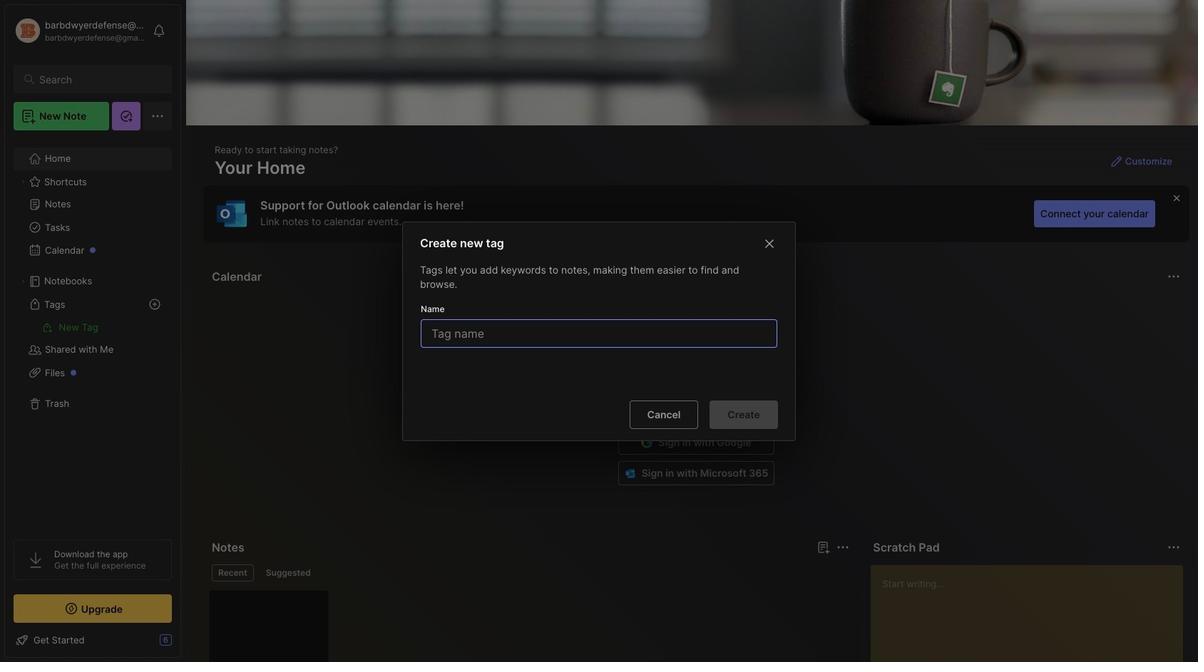 Task type: locate. For each thing, give the bounding box(es) containing it.
group
[[14, 316, 171, 339]]

main element
[[0, 0, 185, 662]]

Tag name text field
[[430, 320, 771, 347]]

2 tab from the left
[[259, 565, 317, 582]]

tab
[[212, 565, 254, 582], [259, 565, 317, 582]]

1 horizontal spatial tab
[[259, 565, 317, 582]]

Start writing… text field
[[882, 566, 1182, 662]]

None search field
[[39, 71, 159, 88]]

tab list
[[212, 565, 847, 582]]

1 tab from the left
[[212, 565, 254, 582]]

tree inside main element
[[5, 139, 180, 527]]

0 horizontal spatial tab
[[212, 565, 254, 582]]

tree
[[5, 139, 180, 527]]



Task type: describe. For each thing, give the bounding box(es) containing it.
Search text field
[[39, 73, 159, 86]]

none search field inside main element
[[39, 71, 159, 88]]

close image
[[761, 235, 778, 252]]

expand notebooks image
[[19, 277, 27, 286]]

group inside tree
[[14, 316, 171, 339]]



Task type: vqa. For each thing, say whether or not it's contained in the screenshot.
Small preview button
no



